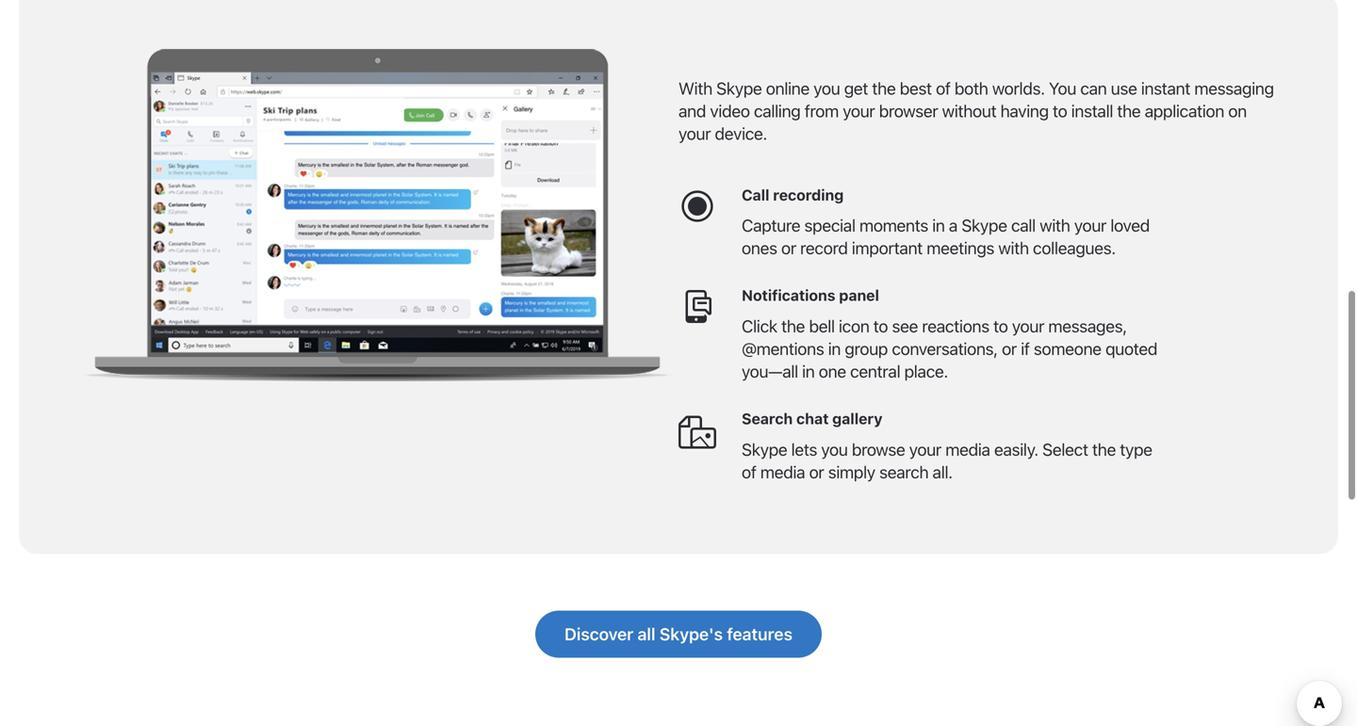 Task type: vqa. For each thing, say whether or not it's contained in the screenshot.
middle Skype
yes



Task type: describe. For each thing, give the bounding box(es) containing it.
instant
[[1141, 78, 1190, 98]]

or inside click the bell icon to see reactions to your messages, @mentions in group conversations, or if someone quoted you—all in one central place.
[[1002, 339, 1017, 359]]

one
[[819, 361, 846, 382]]

your inside skype lets you browse your media easily. select the type of media or simply search all.
[[909, 439, 941, 460]]

to inside with skype online you get the best of both worlds. you can use instant messaging and video calling from your browser without having to install the application on your device.
[[1053, 101, 1067, 121]]

someone
[[1034, 339, 1102, 359]]

in inside capture special moments in a skype call with your loved ones or record important meetings with colleagues.
[[932, 216, 945, 236]]

type
[[1120, 439, 1152, 460]]

0 vertical spatial with
[[1040, 216, 1070, 236]]

if
[[1021, 339, 1030, 359]]

skype's
[[660, 624, 723, 644]]

easily.
[[994, 439, 1038, 460]]

quoted
[[1106, 339, 1158, 359]]

worlds.
[[992, 78, 1045, 98]]

1 vertical spatial in
[[828, 339, 841, 359]]

call recording
[[742, 186, 844, 204]]

you—all
[[742, 361, 798, 382]]

the inside skype lets you browse your media easily. select the type of media or simply search all.
[[1092, 439, 1116, 460]]

click the bell icon to see reactions to your messages, @mentions in group conversations, or if someone quoted you—all in one central place.
[[742, 316, 1158, 382]]

0 horizontal spatial with
[[998, 238, 1029, 258]]

and
[[679, 101, 706, 121]]

conversations,
[[892, 339, 998, 359]]

both
[[955, 78, 988, 98]]


[[679, 187, 716, 225]]

your inside click the bell icon to see reactions to your messages, @mentions in group conversations, or if someone quoted you—all in one central place.
[[1012, 316, 1044, 336]]

with skype online you get the best of both worlds. you can use instant messaging and video calling from your browser without having to install the application on your device.
[[679, 78, 1274, 144]]

calling
[[754, 101, 801, 121]]

you inside skype lets you browse your media easily. select the type of media or simply search all.
[[821, 439, 848, 460]]

your down get
[[843, 101, 875, 121]]

of inside skype lets you browse your media easily. select the type of media or simply search all.
[[742, 462, 756, 482]]

loved
[[1111, 216, 1150, 236]]

notifications panel
[[742, 287, 879, 305]]

online
[[766, 78, 810, 98]]

skype web on edge image
[[75, 49, 679, 381]]

special
[[804, 216, 855, 236]]

reactions
[[922, 316, 989, 336]]

call
[[1011, 216, 1036, 236]]

1 horizontal spatial to
[[994, 316, 1008, 336]]

capture special moments in a skype call with your loved ones or record important meetings with colleagues.
[[742, 216, 1150, 258]]

place.
[[904, 361, 948, 382]]

chat
[[796, 410, 829, 428]]

best
[[900, 78, 932, 98]]

discover all skype's features
[[565, 624, 793, 644]]

select
[[1042, 439, 1088, 460]]

meetings
[[927, 238, 994, 258]]

0 horizontal spatial media
[[760, 462, 805, 482]]

your inside capture special moments in a skype call with your loved ones or record important meetings with colleagues.
[[1074, 216, 1107, 236]]

all.
[[933, 462, 953, 482]]

see
[[892, 316, 918, 336]]

with
[[679, 78, 712, 98]]

group
[[845, 339, 888, 359]]

capture
[[742, 216, 800, 236]]



Task type: locate. For each thing, give the bounding box(es) containing it.
the inside click the bell icon to see reactions to your messages, @mentions in group conversations, or if someone quoted you—all in one central place.
[[781, 316, 805, 336]]

moments
[[859, 216, 928, 236]]

call
[[742, 186, 770, 204]]

to right reactions
[[994, 316, 1008, 336]]

to
[[1053, 101, 1067, 121], [873, 316, 888, 336], [994, 316, 1008, 336]]

the
[[872, 78, 896, 98], [1117, 101, 1141, 121], [781, 316, 805, 336], [1092, 439, 1116, 460]]

1 vertical spatial skype
[[962, 216, 1007, 236]]

search
[[742, 410, 793, 428]]

bell
[[809, 316, 835, 336]]

skype inside capture special moments in a skype call with your loved ones or record important meetings with colleagues.
[[962, 216, 1007, 236]]

with down the call
[[998, 238, 1029, 258]]


[[679, 288, 716, 326]]

features
[[727, 624, 793, 644]]

skype right a
[[962, 216, 1007, 236]]

2 horizontal spatial to
[[1053, 101, 1067, 121]]

browse
[[852, 439, 905, 460]]

you up 'simply'
[[821, 439, 848, 460]]

skype
[[716, 78, 762, 98], [962, 216, 1007, 236], [742, 439, 787, 460]]

application
[[1145, 101, 1224, 121]]

you
[[814, 78, 840, 98], [821, 439, 848, 460]]

1 horizontal spatial of
[[936, 78, 951, 98]]

your up colleagues.
[[1074, 216, 1107, 236]]

important
[[852, 238, 923, 258]]

recording
[[773, 186, 844, 204]]

1 horizontal spatial in
[[828, 339, 841, 359]]

get
[[844, 78, 868, 98]]

the up @mentions
[[781, 316, 805, 336]]

0 horizontal spatial of
[[742, 462, 756, 482]]

messages,
[[1048, 316, 1127, 336]]

0 vertical spatial of
[[936, 78, 951, 98]]

a
[[949, 216, 958, 236]]

in up one
[[828, 339, 841, 359]]

discover all skype's features link
[[535, 611, 822, 658]]

can
[[1080, 78, 1107, 98]]

ones
[[742, 238, 777, 258]]

1 horizontal spatial with
[[1040, 216, 1070, 236]]

1 vertical spatial with
[[998, 238, 1029, 258]]

click
[[742, 316, 777, 336]]

gallery
[[832, 410, 883, 428]]

in left a
[[932, 216, 945, 236]]

your up if at right
[[1012, 316, 1044, 336]]

0 horizontal spatial in
[[802, 361, 815, 382]]

search chat gallery
[[742, 410, 883, 428]]

install
[[1071, 101, 1113, 121]]

search
[[879, 462, 929, 482]]

0 horizontal spatial to
[[873, 316, 888, 336]]

2 horizontal spatial in
[[932, 216, 945, 236]]

1 vertical spatial you
[[821, 439, 848, 460]]

or
[[781, 238, 796, 258], [1002, 339, 1017, 359], [809, 462, 824, 482]]

or inside capture special moments in a skype call with your loved ones or record important meetings with colleagues.
[[781, 238, 796, 258]]

record
[[800, 238, 848, 258]]

icon
[[839, 316, 869, 336]]

on
[[1228, 101, 1247, 121]]

or down lets
[[809, 462, 824, 482]]

skype up video
[[716, 78, 762, 98]]

0 vertical spatial you
[[814, 78, 840, 98]]

to left see
[[873, 316, 888, 336]]

browser
[[879, 101, 938, 121]]

the right get
[[872, 78, 896, 98]]

to down you
[[1053, 101, 1067, 121]]

with up colleagues.
[[1040, 216, 1070, 236]]

your up all.
[[909, 439, 941, 460]]

1 horizontal spatial media
[[946, 439, 990, 460]]

media down lets
[[760, 462, 805, 482]]

2 horizontal spatial or
[[1002, 339, 1017, 359]]

or down capture
[[781, 238, 796, 258]]

skype down search
[[742, 439, 787, 460]]

1 vertical spatial or
[[1002, 339, 1017, 359]]

of inside with skype online you get the best of both worlds. you can use instant messaging and video calling from your browser without having to install the application on your device.
[[936, 78, 951, 98]]

@mentions
[[742, 339, 824, 359]]

of
[[936, 78, 951, 98], [742, 462, 756, 482]]


[[679, 411, 716, 449]]

you inside with skype online you get the best of both worlds. you can use instant messaging and video calling from your browser without having to install the application on your device.
[[814, 78, 840, 98]]

all
[[638, 624, 656, 644]]

of right best
[[936, 78, 951, 98]]

2 vertical spatial or
[[809, 462, 824, 482]]

central
[[850, 361, 900, 382]]

colleagues.
[[1033, 238, 1116, 258]]

simply
[[828, 462, 875, 482]]

0 vertical spatial media
[[946, 439, 990, 460]]

or inside skype lets you browse your media easily. select the type of media or simply search all.
[[809, 462, 824, 482]]

without
[[942, 101, 997, 121]]

the left type
[[1092, 439, 1116, 460]]

in
[[932, 216, 945, 236], [828, 339, 841, 359], [802, 361, 815, 382]]

1 vertical spatial media
[[760, 462, 805, 482]]

you
[[1049, 78, 1076, 98]]

0 vertical spatial or
[[781, 238, 796, 258]]

media up all.
[[946, 439, 990, 460]]

discover
[[565, 624, 634, 644]]

2 vertical spatial skype
[[742, 439, 787, 460]]

or left if at right
[[1002, 339, 1017, 359]]

your down and
[[679, 123, 711, 144]]

messaging
[[1194, 78, 1274, 98]]

with
[[1040, 216, 1070, 236], [998, 238, 1029, 258]]

notifications
[[742, 287, 836, 305]]

your
[[843, 101, 875, 121], [679, 123, 711, 144], [1074, 216, 1107, 236], [1012, 316, 1044, 336], [909, 439, 941, 460]]

0 vertical spatial skype
[[716, 78, 762, 98]]

video
[[710, 101, 750, 121]]

panel
[[839, 287, 879, 305]]

you up from
[[814, 78, 840, 98]]

use
[[1111, 78, 1137, 98]]

device.
[[715, 123, 767, 144]]

1 horizontal spatial or
[[809, 462, 824, 482]]

0 horizontal spatial or
[[781, 238, 796, 258]]

lets
[[791, 439, 817, 460]]

skype inside with skype online you get the best of both worlds. you can use instant messaging and video calling from your browser without having to install the application on your device.
[[716, 78, 762, 98]]

in left one
[[802, 361, 815, 382]]

of down search
[[742, 462, 756, 482]]

2 vertical spatial in
[[802, 361, 815, 382]]

having
[[1001, 101, 1049, 121]]

skype inside skype lets you browse your media easily. select the type of media or simply search all.
[[742, 439, 787, 460]]

from
[[805, 101, 839, 121]]

0 vertical spatial in
[[932, 216, 945, 236]]

skype lets you browse your media easily. select the type of media or simply search all.
[[742, 439, 1152, 482]]

the down use at the top right of page
[[1117, 101, 1141, 121]]

media
[[946, 439, 990, 460], [760, 462, 805, 482]]

1 vertical spatial of
[[742, 462, 756, 482]]



